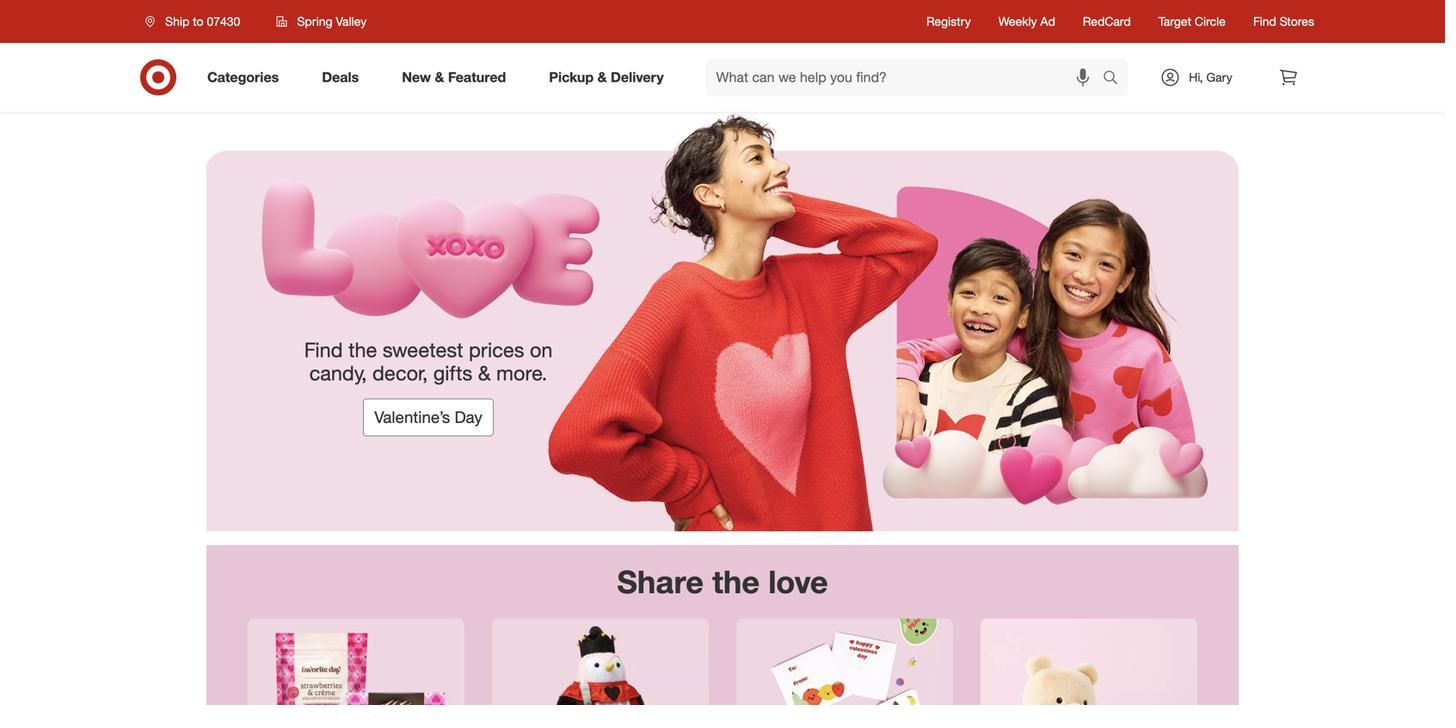 Task type: vqa. For each thing, say whether or not it's contained in the screenshot.
Find Stores
yes



Task type: locate. For each thing, give the bounding box(es) containing it.
0 vertical spatial find
[[1254, 14, 1277, 29]]

pickup
[[549, 69, 594, 86]]

the inside find the sweetest prices on candy, decor, gifts & more.
[[349, 338, 377, 362]]

candy,
[[310, 361, 367, 385]]

find left stores
[[1254, 14, 1277, 29]]

2 horizontal spatial &
[[598, 69, 607, 86]]

find
[[1254, 14, 1277, 29], [304, 338, 343, 362]]

& right new
[[435, 69, 444, 86]]

target circle link
[[1159, 13, 1226, 30]]

1 horizontal spatial find
[[1254, 14, 1277, 29]]

more.
[[497, 361, 548, 385]]

spring
[[297, 14, 333, 29]]

0 vertical spatial the
[[349, 338, 377, 362]]

1 vertical spatial find
[[304, 338, 343, 362]]

& right pickup
[[598, 69, 607, 86]]

0 horizontal spatial find
[[304, 338, 343, 362]]

on
[[530, 338, 553, 362]]

new & featured
[[402, 69, 506, 86]]

sweetest
[[383, 338, 463, 362]]

the left sweetest
[[349, 338, 377, 362]]

find left decor,
[[304, 338, 343, 362]]

pickup & delivery
[[549, 69, 664, 86]]

0 horizontal spatial &
[[435, 69, 444, 86]]

day
[[455, 407, 483, 427]]

valley
[[336, 14, 367, 29]]

pickup & delivery link
[[535, 59, 686, 96]]

find the sweetest prices on candy, decor, gifts & more.
[[304, 338, 553, 385]]

prices
[[469, 338, 524, 362]]

weekly
[[999, 14, 1037, 29]]

search
[[1095, 71, 1137, 87]]

featured
[[448, 69, 506, 86]]

find for find the sweetest prices on candy, decor, gifts & more.
[[304, 338, 343, 362]]

valentine's
[[374, 407, 450, 427]]

the for find
[[349, 338, 377, 362]]

find stores link
[[1254, 13, 1315, 30]]

0 horizontal spatial the
[[349, 338, 377, 362]]

to
[[193, 14, 204, 29]]

new
[[402, 69, 431, 86]]

& right the gifts
[[478, 361, 491, 385]]

valentine's day link
[[363, 399, 494, 437]]

spring valley
[[297, 14, 367, 29]]

gifts
[[434, 361, 473, 385]]

1 vertical spatial the
[[713, 563, 760, 601]]

1 horizontal spatial &
[[478, 361, 491, 385]]

&
[[435, 69, 444, 86], [598, 69, 607, 86], [478, 361, 491, 385]]

love
[[769, 563, 828, 601]]

& for pickup
[[598, 69, 607, 86]]

deals
[[322, 69, 359, 86]]

weekly ad link
[[999, 13, 1056, 30]]

ad
[[1041, 14, 1056, 29]]

find inside find the sweetest prices on candy, decor, gifts & more.
[[304, 338, 343, 362]]

1 horizontal spatial the
[[713, 563, 760, 601]]

search button
[[1095, 59, 1137, 100]]

decor,
[[373, 361, 428, 385]]

target circle
[[1159, 14, 1226, 29]]

the left love
[[713, 563, 760, 601]]

the
[[349, 338, 377, 362], [713, 563, 760, 601]]

07430
[[207, 14, 240, 29]]



Task type: describe. For each thing, give the bounding box(es) containing it.
deals link
[[307, 59, 381, 96]]

ship
[[165, 14, 190, 29]]

find stores
[[1254, 14, 1315, 29]]

gary
[[1207, 70, 1233, 85]]

& for new
[[435, 69, 444, 86]]

categories
[[207, 69, 279, 86]]

redcard
[[1083, 14, 1131, 29]]

hi, gary
[[1189, 70, 1233, 85]]

What can we help you find? suggestions appear below search field
[[706, 59, 1107, 96]]

stores
[[1280, 14, 1315, 29]]

circle
[[1195, 14, 1226, 29]]

hi,
[[1189, 70, 1203, 85]]

ship to 07430 button
[[134, 6, 258, 37]]

weekly ad
[[999, 14, 1056, 29]]

ship to 07430
[[165, 14, 240, 29]]

delivery
[[611, 69, 664, 86]]

redcard link
[[1083, 13, 1131, 30]]

find for find stores
[[1254, 14, 1277, 29]]

& inside find the sweetest prices on candy, decor, gifts & more.
[[478, 361, 491, 385]]

spring valley button
[[265, 6, 378, 37]]

categories link
[[193, 59, 300, 96]]

share the love
[[617, 563, 828, 601]]

valentine's day
[[374, 407, 483, 427]]

share
[[617, 563, 704, 601]]

registry link
[[927, 13, 971, 30]]

the for share
[[713, 563, 760, 601]]

target
[[1159, 14, 1192, 29]]

registry
[[927, 14, 971, 29]]

new & featured link
[[387, 59, 528, 96]]



